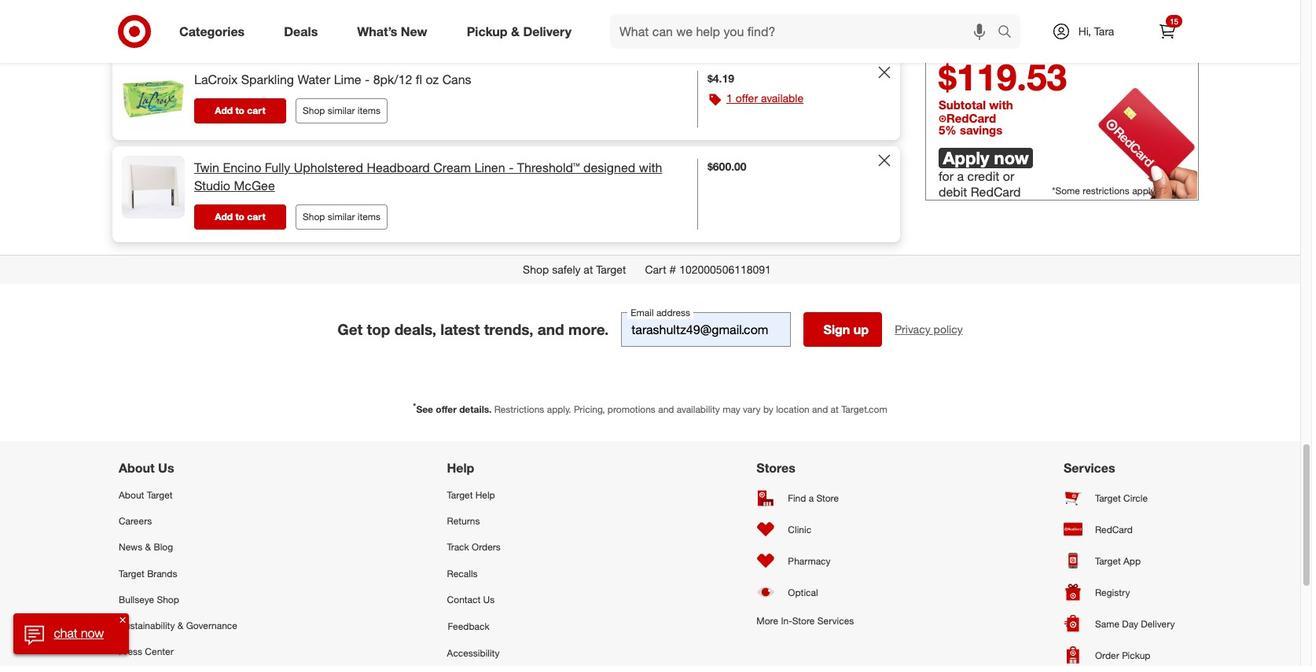 Task type: locate. For each thing, give the bounding box(es) containing it.
add inside lacroix sparkling water lime - 8pk/12 fl oz cans list item
[[215, 105, 233, 116]]

privacy
[[895, 322, 931, 336]]

now inside button
[[81, 625, 104, 641]]

water
[[298, 72, 330, 87]]

now inside apply now for a credit or debit redcard
[[995, 147, 1029, 168]]

apply
[[943, 147, 990, 168]]

cart down sparkling
[[247, 105, 266, 116]]

1 similar from the top
[[328, 17, 355, 28]]

shop down the upholstered
[[303, 211, 325, 222]]

restrictions
[[494, 403, 544, 415]]

1 vertical spatial about
[[119, 489, 144, 501]]

now right the chat
[[81, 625, 104, 641]]

0 vertical spatial shop similar items
[[303, 17, 381, 28]]

services up target circle
[[1064, 460, 1116, 476]]

2 items from the top
[[358, 105, 381, 116]]

1 vertical spatial at
[[831, 403, 839, 415]]

to down "lacroix" at the top left
[[235, 105, 245, 116]]

shop inside twin encino fully upholstered headboard cream linen - threshold™ designed with studio mcgee list item
[[303, 211, 325, 222]]

1 vertical spatial delivery
[[1141, 618, 1175, 630]]

news & blog link
[[119, 534, 237, 560]]

2 vertical spatial redcard
[[1095, 523, 1133, 535]]

2 vertical spatial add
[[215, 211, 233, 223]]

- right linen
[[509, 160, 514, 175]]

3 to from the top
[[235, 211, 245, 223]]

similar left what's
[[328, 17, 355, 28]]

0 vertical spatial &
[[511, 23, 520, 39]]

0 horizontal spatial apply.
[[547, 403, 571, 415]]

now for apply
[[995, 147, 1029, 168]]

a right the find
[[809, 492, 814, 504]]

1 vertical spatial store
[[793, 615, 815, 627]]

shop similar items inside twin encino fully upholstered headboard cream linen - threshold™ designed with studio mcgee list item
[[303, 211, 381, 222]]

target for target brands
[[119, 567, 145, 579]]

3 add from the top
[[215, 211, 233, 223]]

target brands link
[[119, 560, 237, 586]]

2 vertical spatial shop similar items
[[303, 211, 381, 222]]

items inside twin encino fully upholstered headboard cream linen - threshold™ designed with studio mcgee list item
[[358, 211, 381, 222]]

store down optical link
[[793, 615, 815, 627]]

3 add to cart button from the top
[[194, 204, 286, 230]]

items left new
[[358, 17, 381, 28]]

cart right categories
[[247, 17, 266, 28]]

add to cart down "lacroix" at the top left
[[215, 105, 266, 116]]

items down lime
[[358, 105, 381, 116]]

about target link
[[119, 482, 237, 508]]

0 horizontal spatial store
[[793, 615, 815, 627]]

twin encino fully upholstered headboard cream linen - threshold™ designed with studio mcgee list item
[[112, 146, 900, 242]]

1 horizontal spatial &
[[178, 620, 184, 631]]

3 similar from the top
[[328, 211, 355, 222]]

0 vertical spatial help
[[447, 460, 475, 476]]

0 horizontal spatial now
[[81, 625, 104, 641]]

similar down the upholstered
[[328, 211, 355, 222]]

add to cart for sparkling
[[215, 105, 266, 116]]

bullseye shop
[[119, 593, 179, 605]]

to for encino
[[235, 211, 245, 223]]

store for in-
[[793, 615, 815, 627]]

0 horizontal spatial at
[[584, 263, 593, 276]]

0 vertical spatial similar
[[328, 17, 355, 28]]

1 vertical spatial pickup
[[1122, 649, 1151, 661]]

1 vertical spatial similar
[[328, 105, 355, 116]]

delivery
[[523, 23, 572, 39], [1141, 618, 1175, 630]]

target
[[596, 263, 626, 276], [147, 489, 173, 501], [447, 489, 473, 501], [1095, 492, 1121, 504], [1095, 555, 1121, 567], [119, 567, 145, 579]]

twin encino fully upholstered headboard cream linen - threshold&#8482; designed with studio mcgee image
[[122, 156, 185, 219]]

0 vertical spatial apply.
[[1133, 185, 1157, 197]]

0 vertical spatial store
[[817, 492, 839, 504]]

1 vertical spatial to
[[235, 105, 245, 116]]

shop inside lacroix sparkling water lime - 8pk/12 fl oz cans list item
[[303, 105, 325, 116]]

* see offer details. restrictions apply. pricing, promotions and availability may vary by location and at target.com
[[413, 401, 888, 415]]

add up "lacroix" at the top left
[[215, 17, 233, 28]]

0 vertical spatial -
[[365, 72, 370, 87]]

0 horizontal spatial services
[[818, 615, 854, 627]]

add to cart inside twin encino fully upholstered headboard cream linen - threshold™ designed with studio mcgee list item
[[215, 211, 266, 223]]

1 add from the top
[[215, 17, 233, 28]]

2 vertical spatial shop similar items button
[[296, 204, 388, 230]]

2 to from the top
[[235, 105, 245, 116]]

2 add from the top
[[215, 105, 233, 116]]

and right location
[[812, 403, 828, 415]]

press center
[[119, 646, 174, 657]]

shop similar items inside lacroix sparkling water lime - 8pk/12 fl oz cans list item
[[303, 105, 381, 116]]

target for target help
[[447, 489, 473, 501]]

pickup up cans
[[467, 23, 508, 39]]

offer right "see"
[[436, 403, 457, 415]]

add to cart button
[[194, 10, 286, 35], [194, 98, 286, 124], [194, 204, 286, 230]]

with up savings
[[990, 98, 1013, 113]]

shop left safely
[[523, 263, 549, 276]]

restrictions
[[1083, 185, 1130, 197]]

shop down brands
[[157, 593, 179, 605]]

contact us
[[447, 593, 495, 605]]

pickup & delivery
[[467, 23, 572, 39]]

1 vertical spatial help
[[476, 489, 495, 501]]

pickup right the order
[[1122, 649, 1151, 661]]

0 vertical spatial at
[[584, 263, 593, 276]]

2 similar from the top
[[328, 105, 355, 116]]

1 vertical spatial cart
[[247, 105, 266, 116]]

sustainability & governance
[[119, 620, 237, 631]]

similar down lime
[[328, 105, 355, 116]]

shop similar items
[[303, 17, 381, 28], [303, 105, 381, 116], [303, 211, 381, 222]]

2 vertical spatial add to cart
[[215, 211, 266, 223]]

apply. inside the * see offer details. restrictions apply. pricing, promotions and availability may vary by location and at target.com
[[547, 403, 571, 415]]

1 vertical spatial shop similar items
[[303, 105, 381, 116]]

1 vertical spatial apply.
[[547, 403, 571, 415]]

0 horizontal spatial with
[[639, 160, 663, 175]]

*
[[413, 401, 416, 410]]

0 vertical spatial offer
[[736, 91, 758, 105]]

cart inside twin encino fully upholstered headboard cream linen - threshold™ designed with studio mcgee list item
[[247, 211, 266, 223]]

0 horizontal spatial offer
[[436, 403, 457, 415]]

order
[[1095, 649, 1120, 661]]

None text field
[[621, 312, 791, 347]]

1 vertical spatial us
[[483, 593, 495, 605]]

help up target help
[[447, 460, 475, 476]]

pickup
[[467, 23, 508, 39], [1122, 649, 1151, 661]]

lacroix sparkling water lime - 8pk/12 fl oz cans image
[[122, 68, 185, 131]]

0 vertical spatial cart
[[247, 17, 266, 28]]

sign up
[[824, 322, 869, 337]]

a right for
[[958, 168, 964, 184]]

items inside lacroix sparkling water lime - 8pk/12 fl oz cans list item
[[358, 105, 381, 116]]

1 horizontal spatial a
[[958, 168, 964, 184]]

0 horizontal spatial a
[[809, 492, 814, 504]]

delivery for same day delivery
[[1141, 618, 1175, 630]]

target app link
[[1064, 545, 1182, 577]]

1 vertical spatial &
[[145, 541, 151, 553]]

add to cart button down mcgee
[[194, 204, 286, 230]]

to for sparkling
[[235, 105, 245, 116]]

encino
[[223, 160, 261, 175]]

current
[[939, 40, 982, 55]]

shop similar items button for upholstered
[[296, 204, 388, 230]]

with inside twin encino fully upholstered headboard cream linen - threshold™ designed with studio mcgee
[[639, 160, 663, 175]]

add
[[215, 17, 233, 28], [215, 105, 233, 116], [215, 211, 233, 223]]

apply now button
[[939, 147, 1033, 168]]

at right safely
[[584, 263, 593, 276]]

shop inside list item
[[303, 17, 325, 28]]

same
[[1095, 618, 1120, 630]]

at
[[584, 263, 593, 276], [831, 403, 839, 415]]

us up about target link at the bottom left of page
[[158, 460, 174, 476]]

3 shop similar items from the top
[[303, 211, 381, 222]]

chat
[[54, 625, 77, 641]]

and left more.
[[538, 320, 564, 338]]

3 cart from the top
[[247, 211, 266, 223]]

1 horizontal spatial delivery
[[1141, 618, 1175, 630]]

0 horizontal spatial -
[[365, 72, 370, 87]]

0 vertical spatial about
[[119, 460, 155, 476]]

to left deals
[[235, 17, 245, 28]]

5% savings
[[939, 123, 1003, 138]]

to inside lacroix sparkling water lime - 8pk/12 fl oz cans list item
[[235, 105, 245, 116]]

news
[[119, 541, 142, 553]]

2 vertical spatial to
[[235, 211, 245, 223]]

2 vertical spatial items
[[358, 211, 381, 222]]

shop up water
[[303, 17, 325, 28]]

2 vertical spatial &
[[178, 620, 184, 631]]

2 vertical spatial similar
[[328, 211, 355, 222]]

0 horizontal spatial delivery
[[523, 23, 572, 39]]

& up lacroix sparkling water lime - 8pk/12 fl oz cans list item
[[511, 23, 520, 39]]

designed
[[584, 160, 636, 175]]

offer inside the * see offer details. restrictions apply. pricing, promotions and availability may vary by location and at target.com
[[436, 403, 457, 415]]

1 vertical spatial add to cart button
[[194, 98, 286, 124]]

1 vertical spatial -
[[509, 160, 514, 175]]

day
[[1123, 618, 1139, 630]]

1 vertical spatial add
[[215, 105, 233, 116]]

*some restrictions apply.
[[1052, 185, 1157, 197]]

items
[[358, 17, 381, 28], [358, 105, 381, 116], [358, 211, 381, 222]]

target up returns
[[447, 489, 473, 501]]

0 vertical spatial add to cart button
[[194, 10, 286, 35]]

0 vertical spatial pickup
[[467, 23, 508, 39]]

shop down water
[[303, 105, 325, 116]]

help up returns link
[[476, 489, 495, 501]]

similar inside twin encino fully upholstered headboard cream linen - threshold™ designed with studio mcgee list item
[[328, 211, 355, 222]]

items down headboard
[[358, 211, 381, 222]]

0 vertical spatial now
[[995, 147, 1029, 168]]

1 horizontal spatial offer
[[736, 91, 758, 105]]

brands
[[147, 567, 177, 579]]

1 horizontal spatial and
[[658, 403, 674, 415]]

1 vertical spatial now
[[81, 625, 104, 641]]

apply. right restrictions
[[1133, 185, 1157, 197]]

add to cart left deals
[[215, 17, 266, 28]]

1 vertical spatial redcard
[[971, 184, 1021, 199]]

0 horizontal spatial &
[[145, 541, 151, 553]]

with right designed at the top left of page
[[639, 160, 663, 175]]

- right lime
[[365, 72, 370, 87]]

0 vertical spatial items
[[358, 17, 381, 28]]

add down studio
[[215, 211, 233, 223]]

1 vertical spatial with
[[639, 160, 663, 175]]

list item
[[112, 0, 900, 52]]

same day delivery
[[1095, 618, 1175, 630]]

target left circle
[[1095, 492, 1121, 504]]

2 about from the top
[[119, 489, 144, 501]]

us for contact us
[[483, 593, 495, 605]]

deals link
[[271, 14, 338, 49]]

2 shop similar items from the top
[[303, 105, 381, 116]]

a
[[958, 168, 964, 184], [809, 492, 814, 504]]

services down optical link
[[818, 615, 854, 627]]

store right the find
[[817, 492, 839, 504]]

2 shop similar items button from the top
[[296, 98, 388, 123]]

what's new
[[357, 23, 428, 39]]

store inside "link"
[[793, 615, 815, 627]]

get
[[338, 320, 363, 338]]

0 horizontal spatial pickup
[[467, 23, 508, 39]]

store
[[817, 492, 839, 504], [793, 615, 815, 627]]

offer right '1'
[[736, 91, 758, 105]]

add to cart button up "lacroix" at the top left
[[194, 10, 286, 35]]

add to cart down mcgee
[[215, 211, 266, 223]]

1 add to cart from the top
[[215, 17, 266, 28]]

a inside apply now for a credit or debit redcard
[[958, 168, 964, 184]]

careers
[[119, 515, 152, 527]]

to down mcgee
[[235, 211, 245, 223]]

target left app
[[1095, 555, 1121, 567]]

*some
[[1052, 185, 1080, 197]]

$600.00
[[708, 160, 747, 173]]

0 vertical spatial to
[[235, 17, 245, 28]]

3 add to cart from the top
[[215, 211, 266, 223]]

add inside twin encino fully upholstered headboard cream linen - threshold™ designed with studio mcgee list item
[[215, 211, 233, 223]]

fully
[[265, 160, 290, 175]]

apply. left the "pricing,"
[[547, 403, 571, 415]]

0 vertical spatial services
[[1064, 460, 1116, 476]]

to
[[235, 17, 245, 28], [235, 105, 245, 116], [235, 211, 245, 223]]

2 add to cart button from the top
[[194, 98, 286, 124]]

more in-store services
[[757, 615, 854, 627]]

deals,
[[395, 320, 436, 338]]

now down savings
[[995, 147, 1029, 168]]

target circle
[[1095, 492, 1148, 504]]

add to cart button inside twin encino fully upholstered headboard cream linen - threshold™ designed with studio mcgee list item
[[194, 204, 286, 230]]

about up about target
[[119, 460, 155, 476]]

1 horizontal spatial now
[[995, 147, 1029, 168]]

1 add to cart button from the top
[[194, 10, 286, 35]]

target left cart
[[596, 263, 626, 276]]

1 horizontal spatial -
[[509, 160, 514, 175]]

to inside twin encino fully upholstered headboard cream linen - threshold™ designed with studio mcgee list item
[[235, 211, 245, 223]]

5%
[[939, 123, 957, 138]]

add to cart button down "lacroix" at the top left
[[194, 98, 286, 124]]

1 horizontal spatial pickup
[[1122, 649, 1151, 661]]

lacroix sparkling water lime - 8pk/12 fl oz cans
[[194, 72, 471, 87]]

2 vertical spatial cart
[[247, 211, 266, 223]]

to inside list item
[[235, 17, 245, 28]]

privacy policy
[[895, 322, 963, 336]]

bullseye shop link
[[119, 586, 237, 612]]

1 horizontal spatial store
[[817, 492, 839, 504]]

& left blog
[[145, 541, 151, 553]]

trends,
[[484, 320, 534, 338]]

about up careers
[[119, 489, 144, 501]]

accessibility link
[[447, 640, 547, 666]]

cart down mcgee
[[247, 211, 266, 223]]

$125.82
[[939, 13, 1017, 40]]

twin encino fully upholstered headboard cream linen - threshold™ designed with studio mcgee link
[[194, 159, 688, 195]]

add to cart
[[215, 17, 266, 28], [215, 105, 266, 116], [215, 211, 266, 223]]

and left availability
[[658, 403, 674, 415]]

accessibility
[[447, 647, 500, 659]]

mcgee
[[234, 178, 275, 193]]

1 about from the top
[[119, 460, 155, 476]]

1 vertical spatial shop similar items button
[[296, 98, 388, 123]]

0 vertical spatial us
[[158, 460, 174, 476]]

0 vertical spatial a
[[958, 168, 964, 184]]

0 vertical spatial add to cart
[[215, 17, 266, 28]]

3 shop similar items button from the top
[[296, 204, 388, 230]]

services inside "link"
[[818, 615, 854, 627]]

1 vertical spatial offer
[[436, 403, 457, 415]]

offer
[[736, 91, 758, 105], [436, 403, 457, 415]]

shop for 'shop similar items' button corresponding to upholstered
[[303, 211, 325, 222]]

more.
[[569, 320, 609, 338]]

3 items from the top
[[358, 211, 381, 222]]

add down "lacroix" at the top left
[[215, 105, 233, 116]]

1 horizontal spatial at
[[831, 403, 839, 415]]

2 add to cart from the top
[[215, 105, 266, 116]]

shop for 'shop similar items' button for lime
[[303, 105, 325, 116]]

cream
[[434, 160, 471, 175]]

1 horizontal spatial us
[[483, 593, 495, 605]]

0 vertical spatial with
[[990, 98, 1013, 113]]

cart inside lacroix sparkling water lime - 8pk/12 fl oz cans list item
[[247, 105, 266, 116]]

1 horizontal spatial help
[[476, 489, 495, 501]]

target help link
[[447, 482, 547, 508]]

us right the contact
[[483, 593, 495, 605]]

redcard inside "link"
[[1095, 523, 1133, 535]]

sparkling
[[241, 72, 294, 87]]

store for a
[[817, 492, 839, 504]]

2 cart from the top
[[247, 105, 266, 116]]

yankee candle christmas cookie classic original jar candle cream 22oz image
[[122, 0, 185, 43]]

0 vertical spatial add
[[215, 17, 233, 28]]

2 vertical spatial add to cart button
[[194, 204, 286, 230]]

1 vertical spatial services
[[818, 615, 854, 627]]

chat now button
[[13, 613, 129, 654]]

2 horizontal spatial &
[[511, 23, 520, 39]]

& down bullseye shop 'link'
[[178, 620, 184, 631]]

What can we help you find? suggestions appear below search field
[[610, 14, 1002, 49]]

pickup inside order pickup link
[[1122, 649, 1151, 661]]

add to cart inside lacroix sparkling water lime - 8pk/12 fl oz cans list item
[[215, 105, 266, 116]]

lacroix sparkling water lime - 8pk/12 fl oz cans list item
[[112, 58, 900, 140]]

optical link
[[757, 577, 854, 608]]

1 to from the top
[[235, 17, 245, 28]]

1 offer available button
[[727, 91, 804, 106]]

pharmacy link
[[757, 545, 854, 577]]

target down news
[[119, 567, 145, 579]]

at left target.com
[[831, 403, 839, 415]]

0 horizontal spatial us
[[158, 460, 174, 476]]

similar inside lacroix sparkling water lime - 8pk/12 fl oz cans list item
[[328, 105, 355, 116]]

0 vertical spatial delivery
[[523, 23, 572, 39]]

0 vertical spatial redcard
[[947, 111, 996, 126]]

0 vertical spatial shop similar items button
[[296, 10, 388, 35]]

add for twin
[[215, 211, 233, 223]]

1 vertical spatial add to cart
[[215, 105, 266, 116]]

find
[[788, 492, 806, 504]]

1 vertical spatial items
[[358, 105, 381, 116]]

redcard inside apply now for a credit or debit redcard
[[971, 184, 1021, 199]]



Task type: vqa. For each thing, say whether or not it's contained in the screenshot.
redcard debit image
no



Task type: describe. For each thing, give the bounding box(es) containing it.
us for about us
[[158, 460, 174, 476]]

1 vertical spatial a
[[809, 492, 814, 504]]

cart for encino
[[247, 211, 266, 223]]

news & blog
[[119, 541, 173, 553]]

delivery for pickup & delivery
[[523, 23, 572, 39]]

chat now dialog
[[13, 613, 129, 654]]

at inside the * see offer details. restrictions apply. pricing, promotions and availability may vary by location and at target.com
[[831, 403, 839, 415]]

may
[[723, 403, 741, 415]]

items for headboard
[[358, 211, 381, 222]]

$125.82 current subtotal $119.53
[[939, 13, 1067, 99]]

0 horizontal spatial and
[[538, 320, 564, 338]]

add to cart button inside list item
[[194, 10, 286, 35]]

similar for lime
[[328, 105, 355, 116]]

top
[[367, 320, 390, 338]]

redcard link
[[1064, 514, 1182, 545]]

in-
[[781, 615, 793, 627]]

savings
[[960, 123, 1003, 138]]

add to cart for encino
[[215, 211, 266, 223]]

$4.19
[[708, 72, 735, 85]]

about for about us
[[119, 460, 155, 476]]

pickup inside pickup & delivery link
[[467, 23, 508, 39]]

what's
[[357, 23, 397, 39]]

help inside target help link
[[476, 489, 495, 501]]

& for delivery
[[511, 23, 520, 39]]

cart
[[645, 263, 667, 276]]

offer inside button
[[736, 91, 758, 105]]

shop similar items for lime
[[303, 105, 381, 116]]

1 shop similar items button from the top
[[296, 10, 388, 35]]

1 horizontal spatial apply.
[[1133, 185, 1157, 197]]

get top deals, latest trends, and more.
[[338, 320, 609, 338]]

cans
[[443, 72, 471, 87]]

clinic link
[[757, 514, 854, 545]]

for
[[939, 168, 954, 184]]

pricing,
[[574, 403, 605, 415]]

vary
[[743, 403, 761, 415]]

careers link
[[119, 508, 237, 534]]

1
[[727, 91, 733, 105]]

available
[[761, 91, 804, 105]]

cart for sparkling
[[247, 105, 266, 116]]

hi, tara
[[1079, 24, 1115, 38]]

lacroix
[[194, 72, 238, 87]]

contact us link
[[447, 586, 547, 612]]

orders
[[472, 541, 501, 553]]

bullseye
[[119, 593, 154, 605]]

track orders
[[447, 541, 501, 553]]

search button
[[991, 14, 1029, 52]]

press
[[119, 646, 142, 657]]

list item containing shop similar items
[[112, 0, 900, 52]]

stores
[[757, 460, 796, 476]]

lime
[[334, 72, 361, 87]]

optical
[[788, 586, 818, 598]]

same day delivery link
[[1064, 608, 1182, 639]]

governance
[[186, 620, 237, 631]]

shop similar items button for lime
[[296, 98, 388, 123]]

categories
[[179, 23, 245, 39]]

0 horizontal spatial help
[[447, 460, 475, 476]]

cart # 102000506118091
[[645, 263, 771, 276]]

find a store
[[788, 492, 839, 504]]

about target
[[119, 489, 173, 501]]

pharmacy
[[788, 555, 831, 567]]

similar for upholstered
[[328, 211, 355, 222]]

shop inside 'link'
[[157, 593, 179, 605]]

shop for 1st 'shop similar items' button from the top of the page
[[303, 17, 325, 28]]

now for chat
[[81, 625, 104, 641]]

items for -
[[358, 105, 381, 116]]

target for target circle
[[1095, 492, 1121, 504]]

about for about target
[[119, 489, 144, 501]]

1 offer available
[[727, 91, 804, 105]]

registry
[[1095, 586, 1130, 598]]

lacroix sparkling water lime - 8pk/12 fl oz cans link
[[194, 71, 471, 89]]

1 shop similar items from the top
[[303, 17, 381, 28]]

blog
[[154, 541, 173, 553]]

subtotal
[[985, 40, 1031, 55]]

target for target app
[[1095, 555, 1121, 567]]

categories link
[[166, 14, 264, 49]]

target circle link
[[1064, 482, 1182, 514]]

threshold™
[[517, 160, 580, 175]]

add for lacroix
[[215, 105, 233, 116]]

up
[[854, 322, 869, 337]]

- inside twin encino fully upholstered headboard cream linen - threshold™ designed with studio mcgee
[[509, 160, 514, 175]]

1 horizontal spatial services
[[1064, 460, 1116, 476]]

target down about us
[[147, 489, 173, 501]]

fl
[[416, 72, 422, 87]]

& for governance
[[178, 620, 184, 631]]

returns
[[447, 515, 480, 527]]

1 cart from the top
[[247, 17, 266, 28]]

debit
[[939, 184, 968, 199]]

1 items from the top
[[358, 17, 381, 28]]

what's new link
[[344, 14, 447, 49]]

sustainability
[[119, 620, 175, 631]]

shop similar items for upholstered
[[303, 211, 381, 222]]

deals
[[284, 23, 318, 39]]

target brands
[[119, 567, 177, 579]]

sign
[[824, 322, 850, 337]]

& for blog
[[145, 541, 151, 553]]

twin encino fully upholstered headboard cream linen - threshold™ designed with studio mcgee
[[194, 160, 663, 193]]

tara
[[1095, 24, 1115, 38]]

sign up button
[[804, 312, 883, 347]]

more in-store services link
[[757, 608, 854, 634]]

1 horizontal spatial with
[[990, 98, 1013, 113]]

oz
[[426, 72, 439, 87]]

15
[[1170, 17, 1179, 26]]

#
[[670, 263, 676, 276]]

feedback button
[[447, 612, 547, 640]]

search
[[991, 25, 1029, 41]]

availability
[[677, 403, 720, 415]]

about us
[[119, 460, 174, 476]]

add inside list item
[[215, 17, 233, 28]]

target app
[[1095, 555, 1141, 567]]

✕ button
[[116, 613, 129, 626]]

add to cart button for encino
[[194, 204, 286, 230]]

track
[[447, 541, 469, 553]]

clinic
[[788, 523, 812, 535]]

2 horizontal spatial and
[[812, 403, 828, 415]]

track orders link
[[447, 534, 547, 560]]

add to cart button for sparkling
[[194, 98, 286, 124]]

recalls link
[[447, 560, 547, 586]]

promotions
[[608, 403, 656, 415]]

upholstered
[[294, 160, 363, 175]]

order pickup
[[1095, 649, 1151, 661]]

subtotal with
[[939, 98, 1017, 113]]

press center link
[[119, 639, 237, 665]]

studio
[[194, 178, 230, 193]]

pickup & delivery link
[[454, 14, 591, 49]]



